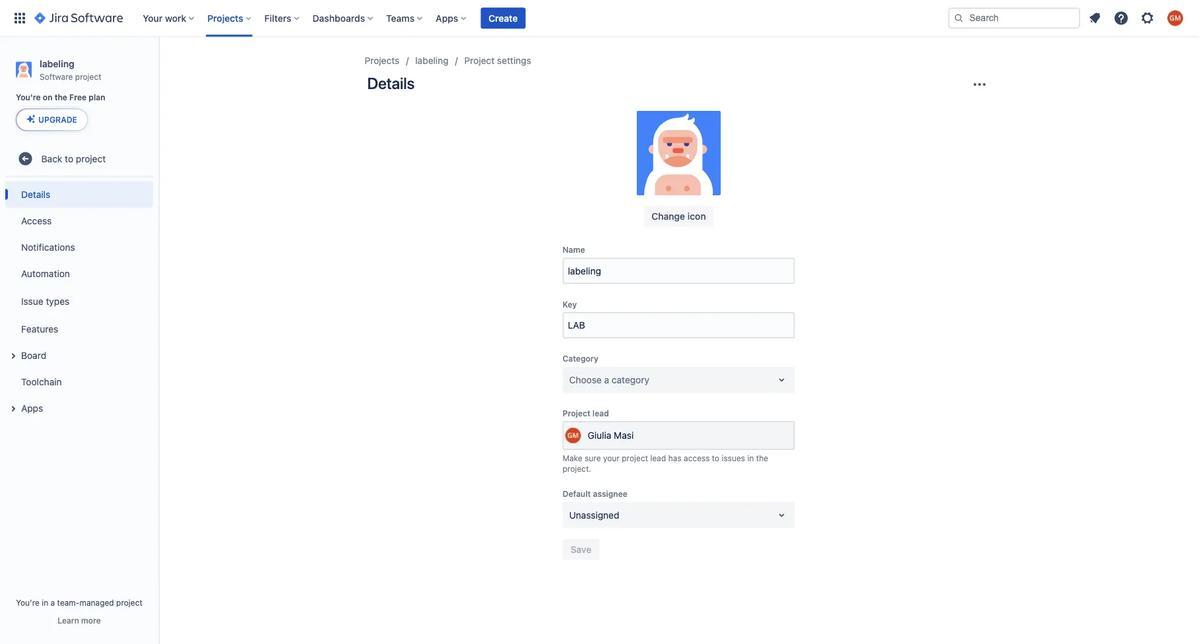 Task type: locate. For each thing, give the bounding box(es) containing it.
board
[[21, 350, 46, 361]]

banner
[[0, 0, 1199, 37]]

the
[[55, 93, 67, 102], [756, 453, 768, 463]]

1 vertical spatial projects
[[365, 55, 399, 66]]

you're left on
[[16, 93, 41, 102]]

2 expand image from the top
[[5, 401, 21, 417]]

projects right work
[[207, 13, 243, 23]]

a left team-
[[51, 598, 55, 607]]

0 vertical spatial expand image
[[5, 348, 21, 364]]

1 vertical spatial expand image
[[5, 401, 21, 417]]

expand image inside apps button
[[5, 401, 21, 417]]

apps
[[436, 13, 458, 23], [21, 402, 43, 413]]

learn more
[[58, 616, 101, 625]]

the right issues
[[756, 453, 768, 463]]

0 vertical spatial project
[[464, 55, 495, 66]]

1 horizontal spatial the
[[756, 453, 768, 463]]

lead inside make sure your project lead has access to issues in the project.
[[650, 453, 666, 463]]

1 vertical spatial you're
[[16, 598, 40, 607]]

issue types link
[[5, 287, 153, 316]]

settings
[[497, 55, 531, 66]]

project left settings
[[464, 55, 495, 66]]

labeling
[[415, 55, 448, 66], [40, 58, 74, 69]]

on
[[43, 93, 52, 102]]

filters
[[264, 13, 291, 23]]

unassigned
[[569, 509, 619, 520]]

details down projects link
[[367, 74, 414, 92]]

1 horizontal spatial in
[[747, 453, 754, 463]]

1 expand image from the top
[[5, 348, 21, 364]]

project right "your"
[[622, 453, 648, 463]]

lead
[[592, 408, 609, 418], [650, 453, 666, 463]]

a
[[604, 374, 609, 385], [51, 598, 55, 607]]

icon
[[687, 211, 706, 222]]

free
[[69, 93, 87, 102]]

0 horizontal spatial details
[[21, 189, 50, 200]]

managed
[[79, 598, 114, 607]]

1 horizontal spatial lead
[[650, 453, 666, 463]]

0 vertical spatial apps
[[436, 13, 458, 23]]

issues
[[722, 453, 745, 463]]

issue
[[21, 296, 43, 306]]

notifications
[[21, 241, 75, 252]]

in left team-
[[42, 598, 48, 607]]

labeling for labeling
[[415, 55, 448, 66]]

project
[[464, 55, 495, 66], [563, 408, 590, 418]]

software
[[40, 72, 73, 81]]

more
[[81, 616, 101, 625]]

1 horizontal spatial projects
[[365, 55, 399, 66]]

0 horizontal spatial project
[[464, 55, 495, 66]]

to
[[65, 153, 73, 164], [712, 453, 719, 463]]

1 vertical spatial lead
[[650, 453, 666, 463]]

expand image for apps
[[5, 401, 21, 417]]

project for project lead
[[563, 408, 590, 418]]

project lead
[[563, 408, 609, 418]]

project.
[[563, 464, 591, 473]]

toolchain
[[21, 376, 62, 387]]

dashboards
[[313, 13, 365, 23]]

1 vertical spatial a
[[51, 598, 55, 607]]

projects for projects link
[[365, 55, 399, 66]]

details link
[[5, 181, 153, 207]]

you're for you're in a team-managed project
[[16, 598, 40, 607]]

0 vertical spatial to
[[65, 153, 73, 164]]

labeling link
[[415, 53, 448, 69]]

category
[[612, 374, 649, 385]]

masi
[[614, 430, 634, 441]]

group
[[5, 177, 153, 425]]

expand image down the features
[[5, 348, 21, 364]]

automation
[[21, 268, 70, 279]]

project up giulia masi "icon"
[[563, 408, 590, 418]]

expand image
[[5, 348, 21, 364], [5, 401, 21, 417]]

in right issues
[[747, 453, 754, 463]]

1 vertical spatial project
[[563, 408, 590, 418]]

0 vertical spatial in
[[747, 453, 754, 463]]

1 horizontal spatial details
[[367, 74, 414, 92]]

more image
[[972, 77, 988, 92]]

project avatar image
[[636, 111, 721, 195]]

details
[[367, 74, 414, 92], [21, 189, 50, 200]]

access
[[684, 453, 710, 463]]

automation link
[[5, 260, 153, 287]]

labeling up software
[[40, 58, 74, 69]]

details up access
[[21, 189, 50, 200]]

1 vertical spatial apps
[[21, 402, 43, 413]]

1 horizontal spatial project
[[563, 408, 590, 418]]

plan
[[89, 93, 105, 102]]

1 horizontal spatial apps
[[436, 13, 458, 23]]

0 vertical spatial lead
[[592, 408, 609, 418]]

search image
[[954, 13, 964, 23]]

primary element
[[8, 0, 948, 37]]

1 you're from the top
[[16, 93, 41, 102]]

settings image
[[1140, 10, 1155, 26]]

to left issues
[[712, 453, 719, 463]]

to right back
[[65, 153, 73, 164]]

change icon button
[[644, 206, 714, 227]]

0 horizontal spatial the
[[55, 93, 67, 102]]

teams
[[386, 13, 415, 23]]

expand image down 'toolchain' at bottom left
[[5, 401, 21, 417]]

has
[[668, 453, 681, 463]]

1 horizontal spatial to
[[712, 453, 719, 463]]

1 vertical spatial the
[[756, 453, 768, 463]]

0 vertical spatial projects
[[207, 13, 243, 23]]

0 horizontal spatial projects
[[207, 13, 243, 23]]

details inside group
[[21, 189, 50, 200]]

0 vertical spatial you're
[[16, 93, 41, 102]]

apps right teams popup button
[[436, 13, 458, 23]]

1 horizontal spatial labeling
[[415, 55, 448, 66]]

expand image inside board button
[[5, 348, 21, 364]]

lead left the "has" on the right bottom of page
[[650, 453, 666, 463]]

apps inside popup button
[[436, 13, 458, 23]]

appswitcher icon image
[[12, 10, 28, 26]]

labeling inside the labeling software project
[[40, 58, 74, 69]]

jira software image
[[34, 10, 123, 26], [34, 10, 123, 26]]

create
[[489, 13, 518, 23]]

labeling down apps popup button
[[415, 55, 448, 66]]

your profile and settings image
[[1167, 10, 1183, 26]]

project inside the labeling software project
[[75, 72, 101, 81]]

a right choose
[[604, 374, 609, 385]]

choose a category
[[569, 374, 649, 385]]

Search field
[[948, 8, 1080, 29]]

assignee
[[593, 489, 627, 499]]

project settings
[[464, 55, 531, 66]]

the right on
[[55, 93, 67, 102]]

back to project
[[41, 153, 106, 164]]

2 you're from the top
[[16, 598, 40, 607]]

project inside project settings link
[[464, 55, 495, 66]]

0 vertical spatial details
[[367, 74, 414, 92]]

Name field
[[564, 259, 794, 283]]

projects
[[207, 13, 243, 23], [365, 55, 399, 66]]

0 horizontal spatial labeling
[[40, 58, 74, 69]]

projects down teams
[[365, 55, 399, 66]]

project
[[75, 72, 101, 81], [76, 153, 106, 164], [622, 453, 648, 463], [116, 598, 142, 607]]

lead up giulia
[[592, 408, 609, 418]]

1 vertical spatial details
[[21, 189, 50, 200]]

you're on the free plan
[[16, 93, 105, 102]]

apps down 'toolchain' at bottom left
[[21, 402, 43, 413]]

work
[[165, 13, 186, 23]]

default
[[563, 489, 591, 499]]

you're
[[16, 93, 41, 102], [16, 598, 40, 607]]

projects inside "popup button"
[[207, 13, 243, 23]]

project up plan
[[75, 72, 101, 81]]

the inside make sure your project lead has access to issues in the project.
[[756, 453, 768, 463]]

open image
[[774, 372, 790, 388]]

in
[[747, 453, 754, 463], [42, 598, 48, 607]]

0 horizontal spatial apps
[[21, 402, 43, 413]]

1 vertical spatial in
[[42, 598, 48, 607]]

0 vertical spatial a
[[604, 374, 609, 385]]

1 vertical spatial to
[[712, 453, 719, 463]]

you're left team-
[[16, 598, 40, 607]]



Task type: describe. For each thing, give the bounding box(es) containing it.
make sure your project lead has access to issues in the project.
[[563, 453, 768, 473]]

access link
[[5, 207, 153, 234]]

your
[[603, 453, 620, 463]]

projects link
[[365, 53, 399, 69]]

you're for you're on the free plan
[[16, 93, 41, 102]]

your work
[[143, 13, 186, 23]]

upgrade button
[[16, 109, 87, 130]]

open image
[[774, 507, 790, 523]]

0 horizontal spatial in
[[42, 598, 48, 607]]

expand image for board
[[5, 348, 21, 364]]

team-
[[57, 598, 79, 607]]

0 vertical spatial the
[[55, 93, 67, 102]]

types
[[46, 296, 69, 306]]

project right managed
[[116, 598, 142, 607]]

back to project link
[[5, 145, 153, 172]]

key
[[563, 300, 577, 309]]

giulia
[[588, 430, 611, 441]]

sidebar navigation image
[[144, 53, 173, 79]]

features
[[21, 323, 58, 334]]

filters button
[[260, 8, 305, 29]]

project settings link
[[464, 53, 531, 69]]

apps button
[[5, 395, 153, 421]]

1 horizontal spatial a
[[604, 374, 609, 385]]

group containing details
[[5, 177, 153, 425]]

Key field
[[564, 313, 794, 337]]

upgrade
[[38, 115, 77, 124]]

make
[[563, 453, 582, 463]]

category
[[563, 354, 598, 363]]

labeling software project
[[40, 58, 101, 81]]

your
[[143, 13, 163, 23]]

sure
[[585, 453, 601, 463]]

banner containing your work
[[0, 0, 1199, 37]]

to inside make sure your project lead has access to issues in the project.
[[712, 453, 719, 463]]

dashboards button
[[309, 8, 378, 29]]

toolchain link
[[5, 368, 153, 395]]

learn more button
[[58, 615, 101, 626]]

projects for projects "popup button"
[[207, 13, 243, 23]]

choose
[[569, 374, 602, 385]]

notifications image
[[1087, 10, 1103, 26]]

0 horizontal spatial lead
[[592, 408, 609, 418]]

issue types
[[21, 296, 69, 306]]

project up details link
[[76, 153, 106, 164]]

you're in a team-managed project
[[16, 598, 142, 607]]

in inside make sure your project lead has access to issues in the project.
[[747, 453, 754, 463]]

features link
[[5, 316, 153, 342]]

change
[[652, 211, 685, 222]]

giulia masi image
[[565, 428, 581, 443]]

default assignee
[[563, 489, 627, 499]]

notifications link
[[5, 234, 153, 260]]

project inside make sure your project lead has access to issues in the project.
[[622, 453, 648, 463]]

0 horizontal spatial a
[[51, 598, 55, 607]]

apps button
[[432, 8, 471, 29]]

project for project settings
[[464, 55, 495, 66]]

access
[[21, 215, 52, 226]]

Category text field
[[569, 373, 572, 386]]

your work button
[[139, 8, 199, 29]]

giulia masi
[[588, 430, 634, 441]]

back
[[41, 153, 62, 164]]

Default assignee text field
[[569, 508, 572, 522]]

change icon
[[652, 211, 706, 222]]

labeling for labeling software project
[[40, 58, 74, 69]]

name
[[563, 245, 585, 254]]

0 horizontal spatial to
[[65, 153, 73, 164]]

help image
[[1113, 10, 1129, 26]]

learn
[[58, 616, 79, 625]]

teams button
[[382, 8, 428, 29]]

create button
[[481, 8, 526, 29]]

apps inside button
[[21, 402, 43, 413]]

board button
[[5, 342, 153, 368]]

projects button
[[203, 8, 256, 29]]



Task type: vqa. For each thing, say whether or not it's contained in the screenshot.
Back To Project
yes



